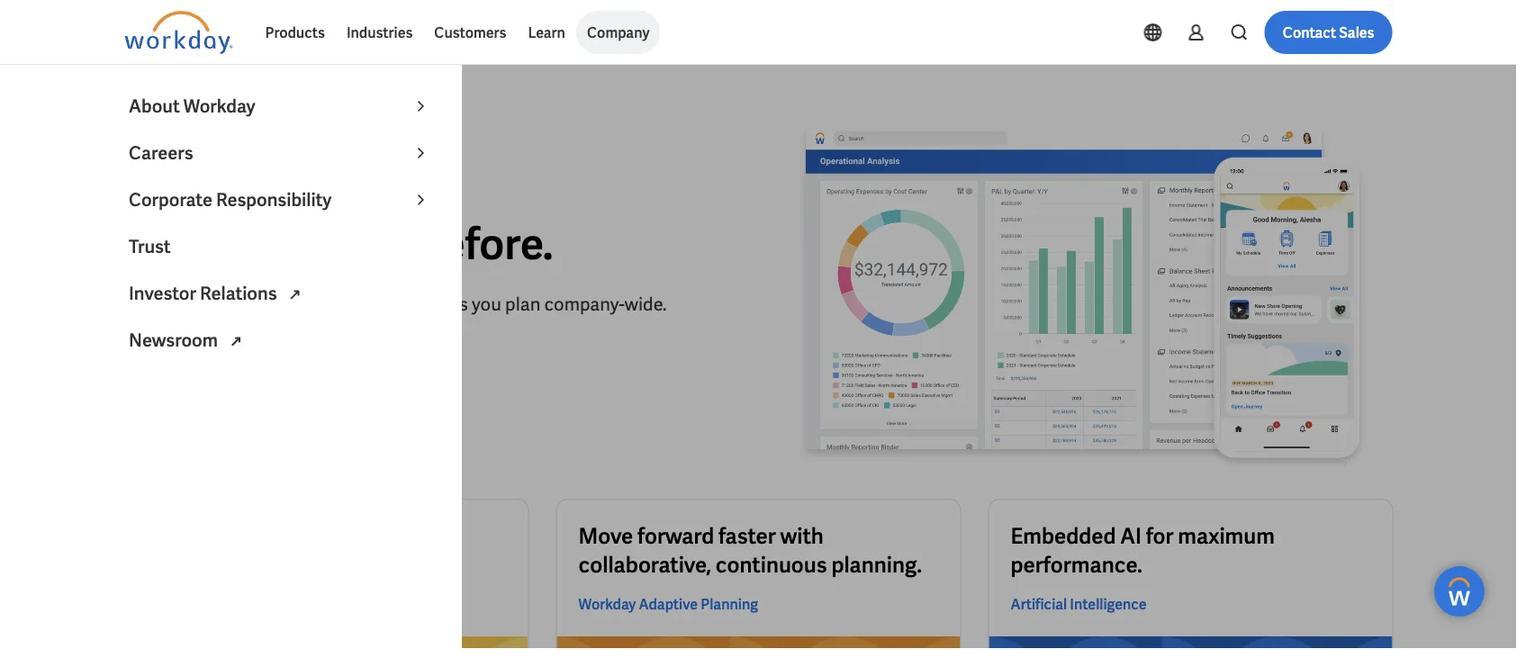 Task type: describe. For each thing, give the bounding box(es) containing it.
planning inside workday adaptive planning link
[[701, 595, 758, 614]]

trust
[[129, 235, 171, 258]]

customers button
[[424, 11, 517, 54]]

contact sales
[[1283, 23, 1375, 42]]

see how workday adaptive planning helps you plan company-wide.
[[125, 292, 667, 316]]

products button
[[254, 11, 336, 54]]

contact
[[1283, 23, 1336, 42]]

careers
[[129, 141, 193, 165]]

company button
[[576, 11, 661, 54]]

artificial intelligence
[[1011, 595, 1147, 614]]

forward
[[638, 522, 714, 550]]

newsroom link
[[118, 317, 442, 364]]

contact sales link
[[1265, 11, 1393, 54]]

workday inside about workday dropdown button
[[183, 95, 255, 118]]

for
[[1146, 522, 1174, 550]]

see
[[125, 292, 155, 316]]

industries
[[347, 23, 413, 42]]

corporate responsibility
[[129, 188, 332, 212]]

workday inside workday adaptive planning link
[[579, 595, 636, 614]]

wide.
[[625, 292, 667, 316]]

relations
[[200, 282, 277, 305]]

move forward faster with collaborative, continuous planning.
[[579, 522, 922, 579]]

opens in a new tab image for newsroom
[[225, 331, 247, 352]]

opens in a new tab image for investor relations
[[284, 284, 306, 306]]

corporate responsibility button
[[118, 177, 442, 223]]

about workday button
[[118, 83, 442, 130]]

never
[[297, 216, 408, 272]]

learn
[[528, 23, 565, 42]]

artificial
[[1011, 595, 1067, 614]]

performance.
[[1011, 551, 1143, 579]]

investor
[[129, 282, 196, 305]]

industries button
[[336, 11, 424, 54]]

collaborative,
[[579, 551, 711, 579]]

responsibility
[[216, 188, 332, 212]]

1 vertical spatial adaptive
[[639, 595, 698, 614]]

company-
[[544, 292, 625, 316]]

workday adaptive planning
[[579, 595, 758, 614]]

faster
[[719, 522, 776, 550]]

plan
[[505, 292, 541, 316]]

sales
[[1339, 23, 1375, 42]]

plan like never before.
[[125, 216, 553, 272]]



Task type: vqa. For each thing, say whether or not it's contained in the screenshot.
at
no



Task type: locate. For each thing, give the bounding box(es) containing it.
planning down 'continuous'
[[701, 595, 758, 614]]

view demo (3:59) link
[[125, 331, 304, 374]]

before.
[[416, 216, 553, 272]]

1 horizontal spatial planning
[[701, 595, 758, 614]]

2 vertical spatial workday
[[579, 595, 636, 614]]

artificial intelligence link
[[1011, 594, 1147, 615]]

workday down collaborative,
[[579, 595, 636, 614]]

workday adaptive planning link
[[579, 594, 758, 615]]

about
[[129, 95, 180, 118]]

move
[[579, 522, 633, 550]]

with
[[780, 522, 824, 550]]

you
[[472, 292, 501, 316]]

learn button
[[517, 11, 576, 54]]

helps
[[424, 292, 468, 316]]

adaptive
[[272, 292, 345, 316], [639, 595, 698, 614]]

1 horizontal spatial opens in a new tab image
[[284, 284, 306, 306]]

continuous
[[716, 551, 827, 579]]

about workday
[[129, 95, 255, 118]]

demo
[[206, 343, 246, 362]]

company
[[587, 23, 650, 42]]

0 vertical spatial opens in a new tab image
[[284, 284, 306, 306]]

opens in a new tab image up newsroom link
[[284, 284, 306, 306]]

workday
[[183, 95, 255, 118], [198, 292, 268, 316], [579, 595, 636, 614]]

plan
[[125, 216, 212, 272]]

view demo (3:59)
[[172, 343, 286, 362]]

go to the homepage image
[[125, 11, 233, 54]]

workday right about
[[183, 95, 255, 118]]

careers button
[[118, 130, 442, 177]]

desktop view of financial management operational analysis dashboard showing operating expenses by cost center and mobile view of human capital management home screen showing suggested tasks and announcements. image
[[773, 122, 1393, 471]]

embedded
[[1011, 522, 1116, 550]]

adaptive up newsroom link
[[272, 292, 345, 316]]

1 vertical spatial opens in a new tab image
[[225, 331, 247, 352]]

ai
[[1120, 522, 1142, 550]]

planning left helps
[[349, 292, 420, 316]]

how
[[159, 292, 194, 316]]

newsroom
[[129, 329, 221, 352]]

1 vertical spatial planning
[[701, 595, 758, 614]]

0 horizontal spatial planning
[[349, 292, 420, 316]]

planning
[[349, 292, 420, 316], [701, 595, 758, 614]]

maximum
[[1178, 522, 1275, 550]]

embedded ai for maximum performance.
[[1011, 522, 1275, 579]]

opens in a new tab image left (3:59)
[[225, 331, 247, 352]]

0 vertical spatial adaptive
[[272, 292, 345, 316]]

opens in a new tab image inside newsroom link
[[225, 331, 247, 352]]

1 horizontal spatial adaptive
[[639, 595, 698, 614]]

trust link
[[118, 223, 442, 270]]

like
[[220, 216, 289, 272]]

0 horizontal spatial opens in a new tab image
[[225, 331, 247, 352]]

workday up 'view demo (3:59)'
[[198, 292, 268, 316]]

investor relations link
[[118, 270, 442, 317]]

products
[[265, 23, 325, 42]]

investor relations
[[129, 282, 281, 305]]

corporate
[[129, 188, 212, 212]]

view
[[172, 343, 204, 362]]

intelligence
[[1070, 595, 1147, 614]]

1 vertical spatial workday
[[198, 292, 268, 316]]

customers
[[434, 23, 506, 42]]

0 vertical spatial planning
[[349, 292, 420, 316]]

0 vertical spatial workday
[[183, 95, 255, 118]]

opens in a new tab image
[[284, 284, 306, 306], [225, 331, 247, 352]]

0 horizontal spatial adaptive
[[272, 292, 345, 316]]

(3:59)
[[248, 343, 286, 362]]

opens in a new tab image inside investor relations link
[[284, 284, 306, 306]]

planning.
[[832, 551, 922, 579]]

adaptive down collaborative,
[[639, 595, 698, 614]]



